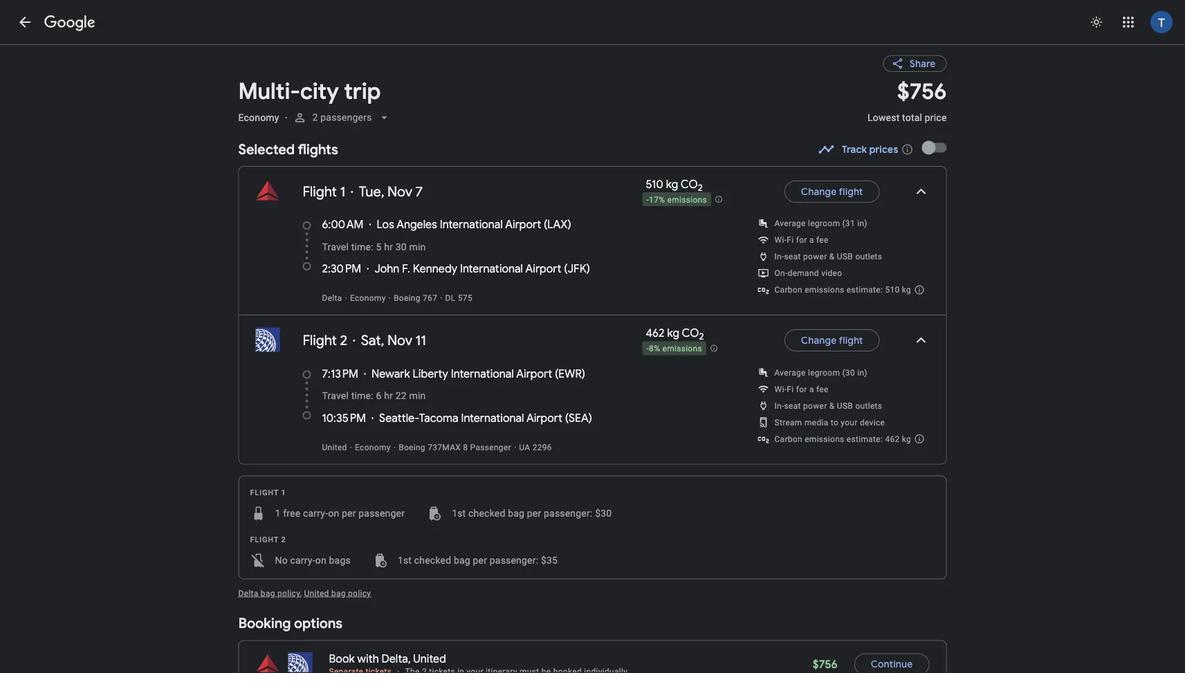 Task type: vqa. For each thing, say whether or not it's contained in the screenshot.
the round inside $1,258 Round Trip
no



Task type: locate. For each thing, give the bounding box(es) containing it.
0 vertical spatial power
[[804, 252, 828, 262]]

1 change flight button from the top
[[785, 175, 880, 208]]

0 vertical spatial seat
[[785, 252, 801, 262]]

seat
[[785, 252, 801, 262], [785, 401, 801, 411]]

for down average legroom (30 in)
[[796, 384, 808, 394]]

1 left free
[[275, 508, 281, 519]]

2 travel from the top
[[322, 390, 349, 402]]

0 vertical spatial in-
[[775, 252, 785, 262]]

1 up free
[[281, 489, 286, 497]]

prices
[[870, 143, 899, 156]]

1 estimate: from the top
[[847, 285, 883, 295]]

 image left sat,
[[353, 332, 356, 349]]

average for flight 1
[[775, 219, 806, 229]]

1 vertical spatial delta
[[238, 589, 259, 598]]

1st
[[452, 508, 466, 519], [398, 555, 412, 566]]

$756 inside $756 lowest total price
[[898, 77, 947, 106]]

seattle-tacoma international airport (sea)
[[379, 411, 593, 425]]

passenger: inside first checked bag costs 35 us dollars per passenger element
[[490, 555, 539, 566]]

0 vertical spatial outlets
[[856, 252, 883, 262]]

co inside 462 kg co 2
[[682, 327, 699, 341]]

usb
[[837, 252, 854, 262], [837, 401, 854, 411]]

legroom
[[808, 219, 840, 229], [808, 368, 840, 378]]

wi-fi for a fee down average legroom (30 in)
[[775, 384, 829, 394]]

delta down 2:30 pm
[[322, 294, 342, 303]]

2 estimate: from the top
[[847, 434, 883, 444]]

1 vertical spatial min
[[409, 390, 426, 402]]

list
[[239, 167, 947, 464]]

1 hr from the top
[[384, 241, 393, 253]]

2 change flight button from the top
[[785, 324, 880, 357]]

legroom left (31
[[808, 219, 840, 229]]

1 vertical spatial estimate:
[[847, 434, 883, 444]]

1 vertical spatial  image
[[353, 332, 356, 349]]

5
[[376, 241, 382, 253]]

in-seat power & usb outlets for flight 2
[[775, 401, 883, 411]]

1 in-seat power & usb outlets from the top
[[775, 252, 883, 262]]

fee down the average legroom (31 in)
[[817, 235, 829, 245]]

min for flight 1
[[409, 241, 426, 253]]

30
[[396, 241, 407, 253]]

1 vertical spatial flight 2
[[250, 536, 286, 544]]

2 wi- from the top
[[775, 384, 787, 394]]

1 in- from the top
[[775, 252, 785, 262]]

0 vertical spatial min
[[409, 241, 426, 253]]

1st inside first checked bag costs 30 us dollars per passenger element
[[452, 508, 466, 519]]

change flight button
[[785, 175, 880, 208], [785, 324, 880, 357]]

0 vertical spatial delta
[[322, 294, 342, 303]]

in- up stream
[[775, 401, 785, 411]]

nov
[[388, 183, 413, 200], [388, 332, 412, 349]]

0 horizontal spatial $756
[[813, 658, 838, 672]]

 image left ua 2296
[[514, 443, 517, 452]]

flight up (31
[[839, 186, 864, 198]]

1 horizontal spatial 462
[[886, 434, 900, 444]]

2 in) from the top
[[858, 368, 868, 378]]

1 horizontal spatial 510
[[886, 285, 900, 295]]

passenger:
[[544, 508, 593, 519], [490, 555, 539, 566]]

travel up 2:30 pm
[[322, 241, 349, 253]]

0 vertical spatial on
[[328, 508, 339, 519]]

1 horizontal spatial per
[[473, 555, 487, 566]]

1 for from the top
[[796, 235, 808, 245]]

2 legroom from the top
[[808, 368, 840, 378]]

1 change flight from the top
[[801, 186, 864, 198]]

Departure time: 7:13 PM. text field
[[322, 367, 359, 381]]

1 vertical spatial for
[[796, 384, 808, 394]]

flight
[[839, 186, 864, 198], [839, 334, 864, 347]]

wi-fi for a fee
[[775, 235, 829, 245], [775, 384, 829, 394]]

passenger
[[359, 508, 405, 519]]

0 vertical spatial -
[[647, 195, 649, 205]]

kg inside 462 kg co 2
[[668, 327, 680, 341]]

delta
[[322, 294, 342, 303], [238, 589, 259, 598]]

airport for (lax)
[[505, 218, 541, 232]]

min
[[409, 241, 426, 253], [409, 390, 426, 402]]

1 vertical spatial passenger:
[[490, 555, 539, 566]]

carry- right no
[[290, 555, 315, 566]]

1 time: from the top
[[351, 241, 374, 253]]

time:
[[351, 241, 374, 253], [351, 390, 374, 402]]

carbon down stream
[[775, 434, 803, 444]]

- for 2
[[647, 344, 649, 354]]

& for 1
[[830, 252, 835, 262]]

2 min from the top
[[409, 390, 426, 402]]

1 & from the top
[[830, 252, 835, 262]]

hr right the 5
[[384, 241, 393, 253]]

1 vertical spatial fi
[[787, 384, 794, 394]]

0 vertical spatial fee
[[817, 235, 829, 245]]

(ewr)
[[555, 367, 586, 381]]

legroom for 1
[[808, 219, 840, 229]]

0 vertical spatial average
[[775, 219, 806, 229]]

2 - from the top
[[647, 344, 649, 354]]

1 average from the top
[[775, 219, 806, 229]]

1 vertical spatial change
[[801, 334, 837, 347]]

737max
[[428, 443, 461, 452]]

in) for flight 1
[[858, 219, 868, 229]]

2 inside 462 kg co 2
[[699, 331, 704, 343]]

2 for from the top
[[796, 384, 808, 394]]

carbon down on- on the right top of page
[[775, 285, 803, 295]]

policy
[[278, 589, 300, 598], [348, 589, 371, 598]]

in) right (30
[[858, 368, 868, 378]]

wi-
[[775, 235, 787, 245], [775, 384, 787, 394]]

for down the average legroom (31 in)
[[796, 235, 808, 245]]

per up $35
[[527, 508, 542, 519]]

outlets
[[856, 252, 883, 262], [856, 401, 883, 411]]

1 vertical spatial outlets
[[856, 401, 883, 411]]

flight for flight 1
[[839, 186, 864, 198]]

main content
[[238, 44, 947, 673]]

multi-
[[238, 77, 300, 106]]

carbon
[[775, 285, 803, 295], [775, 434, 803, 444]]

0 vertical spatial  image
[[345, 294, 347, 303]]

$756 left continue
[[813, 658, 838, 672]]

1 vertical spatial power
[[804, 401, 828, 411]]

0 vertical spatial economy
[[238, 112, 279, 123]]

1 a from the top
[[810, 235, 815, 245]]

united right delta,
[[413, 652, 446, 666]]

1 horizontal spatial policy
[[348, 589, 371, 598]]

0 vertical spatial flight
[[839, 186, 864, 198]]

1 fi from the top
[[787, 235, 794, 245]]

fi up on- on the right top of page
[[787, 235, 794, 245]]

$756 down the share
[[898, 77, 947, 106]]

1 vertical spatial hr
[[384, 390, 393, 402]]

in- up on- on the right top of page
[[775, 252, 785, 262]]

462
[[646, 327, 665, 341], [886, 434, 900, 444]]

in-seat power & usb outlets up stream media to your device
[[775, 401, 883, 411]]

flight 1 up free
[[250, 489, 286, 497]]

list inside main content
[[239, 167, 947, 464]]

 image down seattle-
[[394, 443, 396, 452]]

min right 30 at the top left of the page
[[409, 241, 426, 253]]

1st up first checked bag costs 35 us dollars per passenger element
[[452, 508, 466, 519]]

estimate:
[[847, 285, 883, 295], [847, 434, 883, 444]]

co for flight 2
[[682, 327, 699, 341]]

passenger: left $30
[[544, 508, 593, 519]]

angeles
[[397, 218, 437, 232]]

1 horizontal spatial flight 1
[[303, 183, 345, 200]]

1 - from the top
[[647, 195, 649, 205]]

international up dl 575 at the top left of the page
[[460, 262, 523, 276]]

0 vertical spatial carbon
[[775, 285, 803, 295]]

2 fi from the top
[[787, 384, 794, 394]]

power
[[804, 252, 828, 262], [804, 401, 828, 411]]

track
[[842, 143, 867, 156]]

fee for flight 1
[[817, 235, 829, 245]]

international for liberty
[[451, 367, 514, 381]]

average up stream
[[775, 368, 806, 378]]

time: left the 5
[[351, 241, 374, 253]]

change appearance image
[[1081, 6, 1114, 39]]

462 inside 462 kg co 2
[[646, 327, 665, 341]]

2 change flight from the top
[[801, 334, 864, 347]]

1 horizontal spatial passenger:
[[544, 508, 593, 519]]

international
[[440, 218, 503, 232], [460, 262, 523, 276], [451, 367, 514, 381], [461, 411, 524, 425]]

fi for flight 1
[[787, 235, 794, 245]]

boeing for flight 1
[[394, 294, 421, 303]]

 image for delta
[[345, 294, 347, 303]]

 image
[[345, 294, 347, 303], [353, 332, 356, 349], [514, 443, 517, 452]]

1st down "passenger"
[[398, 555, 412, 566]]

change up the average legroom (31 in)
[[801, 186, 837, 198]]

per left "passenger"
[[342, 508, 356, 519]]

0 horizontal spatial policy
[[278, 589, 300, 598]]

bag
[[508, 508, 525, 519], [454, 555, 471, 566], [261, 589, 275, 598], [331, 589, 346, 598]]

2 up -8% emissions
[[699, 331, 704, 343]]

0 vertical spatial flight 2
[[303, 332, 347, 349]]

fee down average legroom (30 in)
[[817, 384, 829, 394]]

outlets up carbon emissions estimate: 510 kilograms element
[[856, 252, 883, 262]]

2 nov from the top
[[388, 332, 412, 349]]

- for 1
[[647, 195, 649, 205]]

1 vertical spatial in)
[[858, 368, 868, 378]]

outlets for flight 1
[[856, 252, 883, 262]]

in- for flight 2
[[775, 401, 785, 411]]

international for tacoma
[[461, 411, 524, 425]]

kg
[[666, 178, 679, 192], [902, 285, 912, 295], [668, 327, 680, 341], [902, 434, 912, 444]]

1 vertical spatial flight
[[839, 334, 864, 347]]

7:13 pm
[[322, 367, 359, 381]]

462 kg co 2
[[646, 327, 704, 343]]

book
[[329, 652, 355, 666]]

1 travel from the top
[[322, 241, 349, 253]]

a down average legroom (30 in)
[[810, 384, 815, 394]]

0 horizontal spatial on
[[315, 555, 327, 566]]

hr
[[384, 241, 393, 253], [384, 390, 393, 402]]

1 outlets from the top
[[856, 252, 883, 262]]

share
[[910, 57, 936, 70]]

in-seat power & usb outlets up video
[[775, 252, 883, 262]]

1 vertical spatial carbon
[[775, 434, 803, 444]]

in) right (31
[[858, 219, 868, 229]]

on right free
[[328, 508, 339, 519]]

international up seattle-tacoma international airport (sea)
[[451, 367, 514, 381]]

seat up 'demand'
[[785, 252, 801, 262]]

share button
[[884, 55, 947, 72]]

1 in) from the top
[[858, 219, 868, 229]]

carbon emissions estimate: 462 kilograms element
[[775, 434, 912, 444]]

0 vertical spatial co
[[681, 178, 698, 192]]

co inside 510 kg co 2
[[681, 178, 698, 192]]

1 fee from the top
[[817, 235, 829, 245]]

2 & from the top
[[830, 401, 835, 411]]

1 vertical spatial boeing
[[399, 443, 426, 452]]

1 vertical spatial &
[[830, 401, 835, 411]]

change flight button up the average legroom (31 in)
[[785, 175, 880, 208]]

1 vertical spatial wi-
[[775, 384, 787, 394]]

1 vertical spatial in-seat power & usb outlets
[[775, 401, 883, 411]]

2 policy from the left
[[348, 589, 371, 598]]

carbon for 1
[[775, 285, 803, 295]]

0 vertical spatial flight 1
[[303, 183, 345, 200]]

a down the average legroom (31 in)
[[810, 235, 815, 245]]

 image for flight 2
[[353, 332, 356, 349]]

1 legroom from the top
[[808, 219, 840, 229]]

1 left tue,
[[340, 183, 345, 200]]

main content containing multi-city trip
[[238, 44, 947, 673]]

nov left 11 at the left of the page
[[388, 332, 412, 349]]

checked for 1st checked bag per passenger: $35
[[414, 555, 451, 566]]

passenger
[[470, 443, 511, 452]]

2 down the city
[[313, 112, 318, 123]]

kg inside 510 kg co 2
[[666, 178, 679, 192]]

2 up no
[[281, 536, 286, 544]]

hr for flight 1
[[384, 241, 393, 253]]

fee
[[817, 235, 829, 245], [817, 384, 829, 394]]

1 horizontal spatial on
[[328, 508, 339, 519]]

1st checked bag per passenger: $30
[[452, 508, 612, 519]]

carry- right free
[[303, 508, 328, 519]]

passenger: inside first checked bag costs 30 us dollars per passenger element
[[544, 508, 593, 519]]

1 vertical spatial 1st
[[398, 555, 412, 566]]

passenger: for $30
[[544, 508, 593, 519]]

economy down john
[[350, 294, 386, 303]]

2 power from the top
[[804, 401, 828, 411]]

0 vertical spatial checked
[[469, 508, 506, 519]]

in) for flight 2
[[858, 368, 868, 378]]

2 hr from the top
[[384, 390, 393, 402]]

1 horizontal spatial checked
[[469, 508, 506, 519]]

0 vertical spatial wi-fi for a fee
[[775, 235, 829, 245]]

1 vertical spatial 1
[[281, 489, 286, 497]]

1 vertical spatial co
[[682, 327, 699, 341]]

2 change from the top
[[801, 334, 837, 347]]

1 horizontal spatial $756
[[898, 77, 947, 106]]

change for flight 1
[[801, 186, 837, 198]]

power for flight 1
[[804, 252, 828, 262]]

co up -17% emissions
[[681, 178, 698, 192]]

seat up stream
[[785, 401, 801, 411]]

power up on-demand video
[[804, 252, 828, 262]]

2 wi-fi for a fee from the top
[[775, 384, 829, 394]]

united right ,
[[304, 589, 329, 598]]

policy up "booking options"
[[278, 589, 300, 598]]

0 vertical spatial united
[[322, 443, 347, 452]]

nov left 7
[[388, 183, 413, 200]]

1 horizontal spatial 1st
[[452, 508, 466, 519]]

travel down 7:13 pm
[[322, 390, 349, 402]]

0 vertical spatial in)
[[858, 219, 868, 229]]

1 carbon from the top
[[775, 285, 803, 295]]

usb for 1
[[837, 252, 854, 262]]

2 in-seat power & usb outlets from the top
[[775, 401, 883, 411]]

price
[[925, 112, 947, 123]]

2 a from the top
[[810, 384, 815, 394]]

airport up ua 2296
[[527, 411, 563, 425]]

flight 1 up 6:00 am
[[303, 183, 345, 200]]

2 carbon from the top
[[775, 434, 803, 444]]

1 vertical spatial seat
[[785, 401, 801, 411]]

flight 2 up 7:13 pm
[[303, 332, 347, 349]]

flight
[[303, 183, 337, 200], [303, 332, 337, 349], [250, 489, 279, 497], [250, 536, 279, 544]]

change up average legroom (30 in)
[[801, 334, 837, 347]]

airport left (lax)
[[505, 218, 541, 232]]

-17% emissions
[[647, 195, 707, 205]]

delta bag policy link
[[238, 589, 300, 598]]

0 horizontal spatial  image
[[345, 294, 347, 303]]

average legroom (31 in)
[[775, 219, 868, 229]]

per
[[342, 508, 356, 519], [527, 508, 542, 519], [473, 555, 487, 566]]

travel for 2
[[322, 390, 349, 402]]

2 horizontal spatial per
[[527, 508, 542, 519]]

video
[[822, 269, 843, 278]]

0 vertical spatial for
[[796, 235, 808, 245]]

0 horizontal spatial passenger:
[[490, 555, 539, 566]]

6:00 am
[[322, 218, 364, 232]]

delta for delta
[[322, 294, 342, 303]]

change for flight 2
[[801, 334, 837, 347]]

f.
[[402, 262, 410, 276]]

&
[[830, 252, 835, 262], [830, 401, 835, 411]]

legroom for 2
[[808, 368, 840, 378]]

change flight
[[801, 186, 864, 198], [801, 334, 864, 347]]

1 vertical spatial average
[[775, 368, 806, 378]]

0 vertical spatial 510
[[646, 178, 664, 192]]

usb up video
[[837, 252, 854, 262]]

change flight button up average legroom (30 in)
[[785, 324, 880, 357]]

2 vertical spatial 1
[[275, 508, 281, 519]]

fi
[[787, 235, 794, 245], [787, 384, 794, 394]]

in-seat power & usb outlets
[[775, 252, 883, 262], [775, 401, 883, 411]]

1 vertical spatial wi-fi for a fee
[[775, 384, 829, 394]]

seat for flight 2
[[785, 401, 801, 411]]

flight 2 up no
[[250, 536, 286, 544]]

flight 1
[[303, 183, 345, 200], [250, 489, 286, 497]]

delta for delta bag policy , united bag policy
[[238, 589, 259, 598]]

nov for sat,
[[388, 332, 412, 349]]

2 in- from the top
[[775, 401, 785, 411]]

& up video
[[830, 252, 835, 262]]

passenger: for $35
[[490, 555, 539, 566]]

1 vertical spatial a
[[810, 384, 815, 394]]

carry-
[[303, 508, 328, 519], [290, 555, 315, 566]]

11
[[416, 332, 426, 349]]

1 vertical spatial nov
[[388, 332, 412, 349]]

min right 22
[[409, 390, 426, 402]]

510 kg co 2
[[646, 178, 703, 194]]

 image
[[285, 112, 288, 123], [389, 294, 391, 303], [350, 443, 352, 452], [394, 443, 396, 452]]

co for flight 1
[[681, 178, 698, 192]]

fi up stream
[[787, 384, 794, 394]]

1 usb from the top
[[837, 252, 854, 262]]

0 vertical spatial nov
[[388, 183, 413, 200]]

international up "john f. kennedy international airport (jfk)"
[[440, 218, 503, 232]]

2 usb from the top
[[837, 401, 854, 411]]

2 seat from the top
[[785, 401, 801, 411]]

1 vertical spatial economy
[[350, 294, 386, 303]]

estimate: for flight 1
[[847, 285, 883, 295]]

united
[[322, 443, 347, 452], [304, 589, 329, 598], [413, 652, 446, 666]]

1 flight from the top
[[839, 186, 864, 198]]

hr right 6
[[384, 390, 393, 402]]

0 vertical spatial $756
[[898, 77, 947, 106]]

0 horizontal spatial delta
[[238, 589, 259, 598]]

0 horizontal spatial flight 2
[[250, 536, 286, 544]]

0 vertical spatial travel
[[322, 241, 349, 253]]

$756 for $756
[[813, 658, 838, 672]]

2 flight from the top
[[839, 334, 864, 347]]

flight up (30
[[839, 334, 864, 347]]

Arrival time: 2:30 PM. text field
[[322, 262, 361, 276]]

time: for 2
[[351, 390, 374, 402]]

delta up booking
[[238, 589, 259, 598]]

2 outlets from the top
[[856, 401, 883, 411]]

1 vertical spatial travel
[[322, 390, 349, 402]]

change flight up average legroom (30 in)
[[801, 334, 864, 347]]

fee for flight 2
[[817, 384, 829, 394]]

1st inside first checked bag costs 35 us dollars per passenger element
[[398, 555, 412, 566]]

wi-fi for a fee down the average legroom (31 in)
[[775, 235, 829, 245]]

- down 510 kg co 2
[[647, 195, 649, 205]]

0 vertical spatial 1st
[[452, 508, 466, 519]]

2 vertical spatial united
[[413, 652, 446, 666]]

2 vertical spatial  image
[[514, 443, 517, 452]]

1 vertical spatial 462
[[886, 434, 900, 444]]

passenger: left $35
[[490, 555, 539, 566]]

Arrival time: 10:35 PM. text field
[[322, 411, 366, 425]]

flight 2
[[303, 332, 347, 349], [250, 536, 286, 544]]

time: left 6
[[351, 390, 374, 402]]

1 seat from the top
[[785, 252, 801, 262]]

0 vertical spatial change flight
[[801, 186, 864, 198]]

co up -8% emissions
[[682, 327, 699, 341]]

0 vertical spatial change
[[801, 186, 837, 198]]

a for flight 1
[[810, 235, 815, 245]]

-
[[647, 195, 649, 205], [647, 344, 649, 354]]

list containing flight 1
[[239, 167, 947, 464]]

travel for 1
[[322, 241, 349, 253]]

1 change from the top
[[801, 186, 837, 198]]

0 horizontal spatial 462
[[646, 327, 665, 341]]

 image down 2:30 pm
[[345, 294, 347, 303]]

2 fee from the top
[[817, 384, 829, 394]]

1 power from the top
[[804, 252, 828, 262]]

change flight up the average legroom (31 in)
[[801, 186, 864, 198]]

flight for flight 2
[[839, 334, 864, 347]]

checked
[[469, 508, 506, 519], [414, 555, 451, 566]]

1 free carry-on per passenger
[[275, 508, 405, 519]]

international up passenger
[[461, 411, 524, 425]]

0 vertical spatial in-seat power & usb outlets
[[775, 252, 883, 262]]

emissions
[[668, 195, 707, 205], [805, 285, 845, 295], [663, 344, 703, 354], [805, 434, 845, 444]]

1
[[340, 183, 345, 200], [281, 489, 286, 497], [275, 508, 281, 519]]

0 vertical spatial fi
[[787, 235, 794, 245]]

airport left (ewr)
[[516, 367, 552, 381]]

policy down bags
[[348, 589, 371, 598]]

economy down multi-
[[238, 112, 279, 123]]

1 policy from the left
[[278, 589, 300, 598]]

1 min from the top
[[409, 241, 426, 253]]

1 horizontal spatial  image
[[353, 332, 356, 349]]

$756 for $756 lowest total price
[[898, 77, 947, 106]]

756 US dollars text field
[[813, 658, 838, 672]]

& up stream media to your device
[[830, 401, 835, 411]]

wi- up stream
[[775, 384, 787, 394]]

0 vertical spatial hr
[[384, 241, 393, 253]]

0 vertical spatial change flight button
[[785, 175, 880, 208]]

wi- up on- on the right top of page
[[775, 235, 787, 245]]

on-
[[775, 269, 788, 278]]

8
[[463, 443, 468, 452]]

ua 2296
[[519, 443, 552, 452]]

checked for 1st checked bag per passenger: $30
[[469, 508, 506, 519]]

- down 462 kg co 2
[[647, 344, 649, 354]]

2 average from the top
[[775, 368, 806, 378]]

1 vertical spatial time:
[[351, 390, 374, 402]]

None text field
[[868, 77, 947, 136]]

1 wi-fi for a fee from the top
[[775, 235, 829, 245]]

0 horizontal spatial checked
[[414, 555, 451, 566]]

in- for flight 1
[[775, 252, 785, 262]]

1 vertical spatial -
[[647, 344, 649, 354]]

change flight button for flight 1
[[785, 175, 880, 208]]

average
[[775, 219, 806, 229], [775, 368, 806, 378]]

media
[[805, 418, 829, 427]]

1 nov from the top
[[388, 183, 413, 200]]

2 time: from the top
[[351, 390, 374, 402]]

usb up your at right bottom
[[837, 401, 854, 411]]

0 vertical spatial passenger:
[[544, 508, 593, 519]]

1 wi- from the top
[[775, 235, 787, 245]]

1 vertical spatial in-
[[775, 401, 785, 411]]

1 vertical spatial change flight
[[801, 334, 864, 347]]

0 vertical spatial time:
[[351, 241, 374, 253]]



Task type: describe. For each thing, give the bounding box(es) containing it.
carbon for 2
[[775, 434, 803, 444]]

los angeles international airport (lax)
[[377, 218, 572, 232]]

2 horizontal spatial  image
[[514, 443, 517, 452]]

0 horizontal spatial 1
[[275, 508, 281, 519]]

stream
[[775, 418, 803, 427]]

(30
[[843, 368, 856, 378]]

no carry-on bags
[[275, 555, 351, 566]]

2 inside 510 kg co 2
[[698, 182, 703, 194]]

usb for 2
[[837, 401, 854, 411]]

min for flight 2
[[409, 390, 426, 402]]

wi-fi for a fee for 2
[[775, 384, 829, 394]]

dl 575
[[445, 294, 473, 303]]

airport left (jfk)
[[526, 262, 562, 276]]

 image down the 10:35 pm at the bottom left of the page
[[350, 443, 352, 452]]

first checked bag costs 35 us dollars per passenger element
[[373, 553, 558, 569]]

on-demand video
[[775, 269, 843, 278]]

device
[[860, 418, 885, 427]]

767
[[423, 294, 438, 303]]

travel time: 5 hr 30 min
[[322, 241, 426, 253]]

22
[[396, 390, 407, 402]]

,
[[300, 589, 302, 598]]

wi- for flight 2
[[775, 384, 787, 394]]

1 vertical spatial carry-
[[290, 555, 315, 566]]

city
[[300, 77, 339, 106]]

756 us dollars element
[[898, 77, 947, 106]]

selected
[[238, 141, 295, 158]]

10:35 pm
[[322, 411, 366, 425]]

emissions down 462 kg co 2
[[663, 344, 703, 354]]

emissions down 510 kg co 2
[[668, 195, 707, 205]]

0 vertical spatial 1
[[340, 183, 345, 200]]

$756 lowest total price
[[868, 77, 947, 123]]

bags
[[329, 555, 351, 566]]

united bag policy link
[[304, 589, 371, 598]]

per for 1st checked bag per passenger: $35
[[473, 555, 487, 566]]

demand
[[788, 269, 820, 278]]

wi-fi for a fee for 1
[[775, 235, 829, 245]]

stream media to your device
[[775, 418, 885, 427]]

john
[[375, 262, 400, 276]]

change flight button for flight 2
[[785, 324, 880, 357]]

multi-city trip
[[238, 77, 381, 106]]

1 vertical spatial 510
[[886, 285, 900, 295]]

 image down multi-
[[285, 112, 288, 123]]

delta,
[[382, 652, 411, 666]]

carbon emissions estimate: 462 kg
[[775, 434, 912, 444]]

 image left boeing 767
[[389, 294, 391, 303]]

1 horizontal spatial flight 2
[[303, 332, 347, 349]]

sat, nov 11
[[361, 332, 426, 349]]

kennedy
[[413, 262, 458, 276]]

power for flight 2
[[804, 401, 828, 411]]

tue,
[[359, 183, 384, 200]]

economy for flight 1
[[350, 294, 386, 303]]

options
[[294, 615, 343, 633]]

booking options
[[238, 615, 343, 633]]

with
[[357, 652, 379, 666]]

none text field containing $756
[[868, 77, 947, 136]]

510 inside 510 kg co 2
[[646, 178, 664, 192]]

per for 1st checked bag per passenger: $30
[[527, 508, 542, 519]]

john f. kennedy international airport (jfk)
[[375, 262, 590, 276]]

a for flight 2
[[810, 384, 815, 394]]

Multi-city trip text field
[[238, 77, 851, 106]]

loading results progress bar
[[0, 44, 1186, 47]]

tacoma
[[419, 411, 459, 425]]

change flight for flight 1
[[801, 186, 864, 198]]

(sea)
[[565, 411, 593, 425]]

flights
[[298, 141, 338, 158]]

2 inside popup button
[[313, 112, 318, 123]]

0 horizontal spatial per
[[342, 508, 356, 519]]

$30
[[595, 508, 612, 519]]

economy for flight 2
[[355, 443, 391, 452]]

(lax)
[[544, 218, 572, 232]]

sat,
[[361, 332, 384, 349]]

your
[[841, 418, 858, 427]]

booking
[[238, 615, 291, 633]]

2 left sat,
[[340, 332, 347, 349]]

newark liberty international airport (ewr)
[[372, 367, 586, 381]]

time: for 1
[[351, 241, 374, 253]]

international for angeles
[[440, 218, 503, 232]]

book with delta, united
[[329, 652, 446, 666]]

seat for flight 1
[[785, 252, 801, 262]]

(31
[[843, 219, 856, 229]]

& for 2
[[830, 401, 835, 411]]

go back image
[[17, 14, 33, 30]]

airport for (sea)
[[527, 411, 563, 425]]

fi for flight 2
[[787, 384, 794, 394]]

learn more about tracked prices image
[[902, 143, 914, 156]]

no
[[275, 555, 288, 566]]

airport for (ewr)
[[516, 367, 552, 381]]

$35
[[541, 555, 558, 566]]

boeing 767
[[394, 294, 438, 303]]

to
[[831, 418, 839, 427]]

change flight for flight 2
[[801, 334, 864, 347]]

in-seat power & usb outlets for flight 1
[[775, 252, 883, 262]]

average legroom (30 in)
[[775, 368, 868, 378]]

17%
[[649, 195, 665, 205]]

estimate: for flight 2
[[847, 434, 883, 444]]

carbon emissions estimate: 510 kg
[[775, 285, 912, 295]]

trip
[[344, 77, 381, 106]]

nov for tue,
[[388, 183, 413, 200]]

1 vertical spatial flight 1
[[250, 489, 286, 497]]

first checked bag costs 30 us dollars per passenger element
[[427, 506, 612, 522]]

delta bag policy , united bag policy
[[238, 589, 371, 598]]

newark
[[372, 367, 410, 381]]

hr for flight 2
[[384, 390, 393, 402]]

1st for 1st checked bag per passenger: $30
[[452, 508, 466, 519]]

passengers
[[321, 112, 372, 123]]

outlets for flight 2
[[856, 401, 883, 411]]

6
[[376, 390, 382, 402]]

0 vertical spatial carry-
[[303, 508, 328, 519]]

emissions down stream media to your device
[[805, 434, 845, 444]]

7
[[416, 183, 423, 200]]

free
[[283, 508, 301, 519]]

los
[[377, 218, 394, 232]]

for for flight 1
[[796, 235, 808, 245]]

for for flight 2
[[796, 384, 808, 394]]

total
[[903, 112, 923, 123]]

selected flights
[[238, 141, 338, 158]]

2 passengers button
[[288, 101, 397, 134]]

emissions down video
[[805, 285, 845, 295]]

track prices
[[842, 143, 899, 156]]

(jfk)
[[564, 262, 590, 276]]

1 vertical spatial united
[[304, 589, 329, 598]]

1st checked bag per passenger: $35
[[398, 555, 558, 566]]

1st for 1st checked bag per passenger: $35
[[398, 555, 412, 566]]

travel time: 6 hr 22 min
[[322, 390, 426, 402]]

1 vertical spatial on
[[315, 555, 327, 566]]

boeing for flight 2
[[399, 443, 426, 452]]

average for flight 2
[[775, 368, 806, 378]]

liberty
[[413, 367, 448, 381]]

continue
[[871, 659, 913, 671]]

2:30 pm
[[322, 262, 361, 276]]

lowest
[[868, 112, 900, 123]]

carbon emissions estimate: 510 kilograms element
[[775, 285, 912, 295]]

wi- for flight 1
[[775, 235, 787, 245]]

-8% emissions
[[647, 344, 703, 354]]

continue button
[[855, 648, 930, 673]]

boeing 737max 8 passenger
[[399, 443, 511, 452]]

seattle-
[[379, 411, 419, 425]]

Departure time: 6:00 AM. text field
[[322, 218, 364, 232]]

2 passengers
[[313, 112, 372, 123]]

8%
[[649, 344, 660, 354]]



